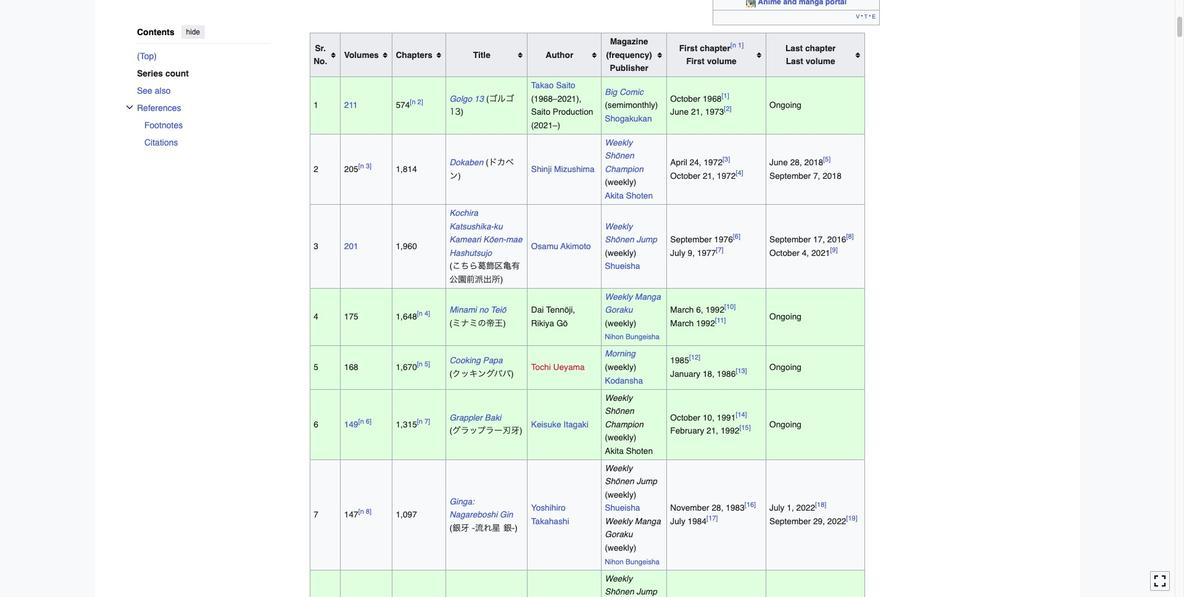 Task type: vqa. For each thing, say whether or not it's contained in the screenshot.


Task type: describe. For each thing, give the bounding box(es) containing it.
april 24, 1972 [3]
[[670, 156, 730, 167]]

first for first chapter [n 1]
[[679, 43, 698, 53]]

( inside cooking papa ( クッキングパパ )
[[450, 369, 452, 379]]

[n 6] link
[[358, 418, 372, 426]]

ゴルゴ
[[489, 94, 514, 103]]

series
[[137, 68, 163, 78]]

weekly shōnen jump (weekly) shueisha
[[605, 221, 657, 271]]

weekly shōnen champion (weekly) akita shoten for keisuke itagaki
[[605, 393, 653, 456]]

1,648 [n 4]
[[396, 310, 430, 322]]

weekly inside weekly shōnen jump
[[605, 574, 633, 584]]

july 1, 2022 [18]
[[770, 502, 827, 513]]

0 vertical spatial last
[[786, 43, 803, 53]]

first chapter [n 1]
[[679, 42, 744, 53]]

manga inside weekly shōnen jump (weekly) shueisha weekly manga goraku (weekly) nihon bungeisha
[[635, 517, 661, 526]]

shinji
[[531, 164, 552, 174]]

1991
[[717, 413, 736, 423]]

[19]
[[846, 515, 858, 523]]

[n 7] link
[[417, 418, 430, 426]]

title
[[473, 50, 491, 60]]

july for 1984
[[670, 517, 686, 526]]

[n for 574
[[410, 99, 416, 107]]

series count
[[137, 68, 189, 78]]

クッキングパパ
[[452, 370, 511, 378]]

(weekly) inside "weekly manga goraku (weekly) nihon bungeisha"
[[605, 318, 636, 328]]

volumes
[[344, 50, 379, 60]]

shōnen for osamu akimoto
[[605, 235, 634, 244]]

1992 inside march 1992 [11]
[[696, 318, 715, 328]]

weekly shōnen champion (weekly) akita shoten for shinji mizushima
[[605, 138, 653, 201]]

shogakukan
[[605, 114, 652, 123]]

1986
[[717, 369, 736, 379]]

6,
[[696, 305, 703, 315]]

author
[[546, 50, 573, 60]]

kodansha link
[[605, 376, 643, 385]]

first volume
[[686, 56, 737, 66]]

) down golgo at the left top of page
[[461, 107, 464, 117]]

publisher
[[610, 63, 649, 73]]

keisuke itagaki
[[531, 419, 589, 429]]

dokaben link
[[450, 157, 483, 167]]

[18] link
[[815, 502, 827, 510]]

no
[[479, 305, 489, 315]]

big comic (semimonthly) shogakukan
[[605, 87, 658, 123]]

13 for ゴルゴ 13
[[450, 108, 461, 116]]

shueisha for weekly shōnen jump (weekly) shueisha weekly manga goraku (weekly) nihon bungeisha
[[605, 503, 640, 513]]

) inside ginga: nagareboshi gin ( 銀牙 -流れ星 銀- )
[[515, 523, 518, 533]]

ginga: nagareboshi gin link
[[450, 497, 513, 520]]

september for september 1976 [6]
[[670, 235, 712, 244]]

september 7, 2018
[[770, 171, 842, 181]]

morning link
[[605, 349, 636, 359]]

big comic link
[[605, 87, 644, 97]]

1985 [12]
[[670, 354, 701, 365]]

mizushima
[[554, 164, 595, 174]]

dokaben
[[450, 157, 483, 167]]

1 horizontal spatial saito
[[556, 80, 575, 90]]

17,
[[813, 235, 825, 244]]

6]
[[366, 418, 372, 426]]

[n 1] link
[[731, 42, 744, 50]]

流れ星
[[475, 524, 501, 532]]

[2] link
[[724, 105, 732, 113]]

[13]
[[736, 367, 747, 375]]

ginga: nagareboshi gin ( 銀牙 -流れ星 銀- )
[[450, 497, 518, 533]]

ongoing for 1992
[[770, 312, 802, 322]]

first for first volume
[[686, 56, 705, 66]]

papa
[[483, 356, 503, 365]]

[6]
[[733, 233, 741, 241]]

) down こちら葛飾区亀有
[[500, 274, 503, 284]]

[n 8] link
[[358, 508, 372, 516]]

keisuke itagaki link
[[531, 419, 589, 429]]

jump for weekly shōnen jump (weekly) shueisha weekly manga goraku (weekly) nihon bungeisha
[[637, 477, 657, 486]]

ン
[[450, 171, 458, 180]]

[11]
[[715, 317, 726, 325]]

6
[[314, 419, 318, 429]]

5 weekly from the top
[[605, 463, 633, 473]]

[17]
[[707, 515, 718, 523]]

tochi ueyama link
[[531, 362, 585, 372]]

[12]
[[689, 354, 701, 362]]

jump for weekly shōnen jump (weekly) shueisha
[[637, 235, 657, 244]]

1972 for 21,
[[717, 171, 736, 181]]

bungeisha inside "weekly manga goraku (weekly) nihon bungeisha"
[[626, 333, 660, 342]]

minami no teiō ( ミナミの帝王 )
[[450, 305, 506, 328]]

champion for itagaki
[[605, 419, 644, 429]]

[n for 205
[[358, 163, 364, 171]]

1 (weekly) from the top
[[605, 177, 636, 187]]

21, for october
[[703, 171, 715, 181]]

gin
[[500, 510, 513, 520]]

1 weekly from the top
[[605, 138, 633, 147]]

weekly inside weekly shōnen jump (weekly) shueisha
[[605, 221, 633, 231]]

1976
[[714, 235, 733, 244]]

march 6, 1992 [10]
[[670, 303, 736, 315]]

3]
[[366, 163, 372, 171]]

contents
[[137, 27, 174, 37]]

(1968–2021),
[[531, 94, 582, 103]]

2 nihon bungeisha link from the top
[[605, 558, 660, 566]]

[3] link
[[723, 156, 730, 164]]

t
[[864, 11, 868, 20]]

february
[[670, 426, 704, 436]]

chapter for last
[[805, 43, 836, 53]]

こちら葛飾区亀有
[[452, 262, 520, 270]]

1,315 [n 7]
[[396, 418, 430, 429]]

[n for 147
[[358, 508, 364, 516]]

footnotes
[[144, 120, 183, 130]]

tochi
[[531, 362, 551, 372]]

1992 for 21,
[[721, 426, 740, 436]]

shōnen for shinji mizushima
[[605, 151, 634, 161]]

168
[[344, 362, 358, 372]]

1 nihon bungeisha link from the top
[[605, 333, 660, 342]]

dai tennōji, rikiya gō
[[531, 305, 575, 328]]

osamu
[[531, 241, 559, 251]]

kochira katsushika-ku kameari kōen-mae hashutsujo link
[[450, 208, 522, 258]]

september 1976 [6]
[[670, 233, 741, 244]]

shueisha link for osamu akimoto
[[605, 261, 640, 271]]

6 weekly from the top
[[605, 517, 633, 526]]

october for 4,
[[770, 248, 800, 258]]

big
[[605, 87, 617, 97]]

morning (weekly) kodansha
[[605, 349, 643, 385]]

bungeisha inside weekly shōnen jump (weekly) shueisha weekly manga goraku (weekly) nihon bungeisha
[[626, 558, 660, 566]]

149 link
[[344, 419, 358, 429]]

2018 for 28,
[[804, 157, 823, 167]]

nihon inside weekly shōnen jump (weekly) shueisha weekly manga goraku (weekly) nihon bungeisha
[[605, 558, 624, 566]]

katsushika-
[[450, 221, 494, 231]]

grappler
[[450, 413, 482, 423]]

211
[[344, 100, 358, 110]]

keisuke
[[531, 419, 561, 429]]

1,670
[[396, 362, 417, 372]]

footnotes link
[[144, 116, 270, 134]]

6 (weekly) from the top
[[605, 490, 636, 500]]

series count link
[[137, 65, 280, 82]]

september for september 7, 2018
[[770, 171, 811, 181]]

4 weekly from the top
[[605, 393, 633, 403]]

ongoing for 1991
[[770, 419, 802, 429]]

weekly shōnen champion link
[[605, 138, 644, 174]]

takahashi
[[531, 517, 569, 526]]

shōnen inside weekly shōnen jump
[[605, 587, 634, 597]]

5 (weekly) from the top
[[605, 433, 636, 443]]

morning
[[605, 349, 636, 359]]

) down dokaben
[[458, 171, 461, 181]]

e
[[872, 11, 876, 20]]

itagaki
[[564, 419, 589, 429]]

shoten for february
[[626, 446, 653, 456]]

2
[[314, 164, 318, 174]]

[n for 1,648
[[417, 310, 423, 318]]

references link
[[137, 99, 270, 116]]

[11] link
[[715, 317, 726, 325]]



Task type: locate. For each thing, give the bounding box(es) containing it.
[n left 2]
[[410, 99, 416, 107]]

0 vertical spatial weekly shōnen champion (weekly) akita shoten
[[605, 138, 653, 201]]

2 shōnen from the top
[[605, 235, 634, 244]]

0 vertical spatial shueisha
[[605, 261, 640, 271]]

2022 for 29,
[[828, 517, 846, 526]]

28, inside the june 28, 2018 [5]
[[790, 157, 802, 167]]

jump for weekly shōnen jump
[[637, 587, 657, 597]]

first inside first chapter [n 1]
[[679, 43, 698, 53]]

1 vertical spatial jump
[[637, 477, 657, 486]]

nihon bungeisha link up morning
[[605, 333, 660, 342]]

june inside the june 28, 2018 [5]
[[770, 157, 788, 167]]

2 chapter from the left
[[805, 43, 836, 53]]

gō
[[557, 318, 568, 328]]

hashutsujo
[[450, 248, 492, 258]]

first
[[679, 43, 698, 53], [686, 56, 705, 66]]

goraku inside "weekly manga goraku (weekly) nihon bungeisha"
[[605, 305, 633, 315]]

1 shueisha link from the top
[[605, 261, 640, 271]]

champion for mizushima
[[605, 164, 644, 174]]

0 vertical spatial champion
[[605, 164, 644, 174]]

2 shoten from the top
[[626, 446, 653, 456]]

[n left 6]
[[358, 418, 364, 426]]

takao
[[531, 80, 554, 90]]

september inside september 1976 [6]
[[670, 235, 712, 244]]

574
[[396, 100, 410, 110]]

grappler baki ( グラップラー刃牙 )
[[450, 413, 522, 436]]

0 vertical spatial manga
[[635, 292, 661, 302]]

0 vertical spatial 13
[[474, 94, 484, 103]]

1 vertical spatial nihon
[[605, 558, 624, 566]]

0 horizontal spatial saito
[[531, 107, 551, 117]]

2 shueisha link from the top
[[605, 503, 640, 513]]

nihon up weekly shōnen jump
[[605, 558, 624, 566]]

jump inside weekly shōnen jump (weekly) shueisha weekly manga goraku (weekly) nihon bungeisha
[[637, 477, 657, 486]]

shōnen inside weekly shōnen jump (weekly) shueisha weekly manga goraku (weekly) nihon bungeisha
[[605, 477, 634, 486]]

1 vertical spatial 2018
[[823, 171, 842, 181]]

shueisha inside weekly shōnen jump (weekly) shueisha
[[605, 261, 640, 271]]

july 9, 1977 [7]
[[670, 246, 724, 258]]

june inside 'june 21, 1973 [2]'
[[670, 107, 689, 117]]

october inside october 4, 2021 [9]
[[770, 248, 800, 258]]

9,
[[688, 248, 695, 258]]

2018 up 7,
[[804, 157, 823, 167]]

see also
[[137, 85, 171, 95]]

1 nihon from the top
[[605, 333, 624, 342]]

november 28, 1983 [16]
[[670, 502, 756, 513]]

bungeisha up morning
[[626, 333, 660, 342]]

1 vertical spatial first
[[686, 56, 705, 66]]

1 horizontal spatial chapter
[[805, 43, 836, 53]]

2 nihon from the top
[[605, 558, 624, 566]]

1 horizontal spatial volume
[[806, 56, 835, 66]]

tochi ueyama
[[531, 362, 585, 372]]

0 vertical spatial 2018
[[804, 157, 823, 167]]

13 inside ゴルゴ 13
[[450, 108, 461, 116]]

1992 down 'march 6, 1992 [10]'
[[696, 318, 715, 328]]

[n inside 1,315 [n 7]
[[417, 418, 423, 426]]

shueisha link for yoshihiro takahashi
[[605, 503, 640, 513]]

july for 9,
[[670, 248, 686, 258]]

21, down october 1968 [1]
[[691, 107, 703, 117]]

september inside september 17, 2016 [8]
[[770, 235, 811, 244]]

2 vertical spatial july
[[670, 517, 686, 526]]

nagareboshi
[[450, 510, 498, 520]]

0 vertical spatial shueisha link
[[605, 261, 640, 271]]

[n inside 1,670 [n 5]
[[417, 361, 423, 369]]

june 21, 1973 [2]
[[670, 105, 732, 117]]

0 vertical spatial akita
[[605, 191, 624, 201]]

2022 right the "29,"
[[828, 517, 846, 526]]

[7]
[[716, 246, 724, 254]]

september
[[770, 171, 811, 181], [670, 235, 712, 244], [770, 235, 811, 244], [770, 517, 811, 526]]

1992 inside 'march 6, 1992 [10]'
[[706, 305, 725, 315]]

yoshihiro takahashi link
[[531, 503, 569, 526]]

goraku
[[605, 305, 633, 315], [605, 530, 633, 540]]

(weekly) inside weekly shōnen jump (weekly) shueisha
[[605, 248, 636, 258]]

0 vertical spatial march
[[670, 305, 694, 315]]

1
[[314, 100, 318, 110]]

weekly
[[605, 138, 633, 147], [605, 221, 633, 231], [605, 292, 633, 302], [605, 393, 633, 403], [605, 463, 633, 473], [605, 517, 633, 526], [605, 574, 633, 584]]

[n left '5]'
[[417, 361, 423, 369]]

goraku up weekly shōnen jump
[[605, 530, 633, 540]]

volume inside the last chapter last volume
[[806, 56, 835, 66]]

july left 1,
[[770, 503, 785, 513]]

nihon bungeisha link up weekly shōnen jump
[[605, 558, 660, 566]]

champion down the kodansha link
[[605, 419, 644, 429]]

chapter inside first chapter [n 1]
[[700, 43, 731, 53]]

0 horizontal spatial 28,
[[712, 503, 724, 513]]

0 vertical spatial bungeisha
[[626, 333, 660, 342]]

0 vertical spatial 28,
[[790, 157, 802, 167]]

2 goraku from the top
[[605, 530, 633, 540]]

jump inside weekly shōnen jump (weekly) shueisha
[[637, 235, 657, 244]]

july left 9, on the top of page
[[670, 248, 686, 258]]

nihon
[[605, 333, 624, 342], [605, 558, 624, 566]]

saito up (1968–2021),
[[556, 80, 575, 90]]

0 vertical spatial 1972
[[704, 157, 723, 167]]

october inside october 21, 1972 [4]
[[670, 171, 701, 181]]

1 champion from the top
[[605, 164, 644, 174]]

1972 inside april 24, 1972 [3]
[[704, 157, 723, 167]]

manga down weekly shōnen jump (weekly) shueisha
[[635, 292, 661, 302]]

) inside minami no teiō ( ミナミの帝王 )
[[503, 318, 506, 328]]

[16]
[[745, 502, 756, 510]]

march for 6,
[[670, 305, 694, 315]]

1 vertical spatial nihon bungeisha link
[[605, 558, 660, 566]]

production
[[553, 107, 593, 117]]

1 vertical spatial bungeisha
[[626, 558, 660, 566]]

1972 up october 21, 1972 [4]
[[704, 157, 723, 167]]

1 vertical spatial goraku
[[605, 530, 633, 540]]

september for september 29, 2022 [19]
[[770, 517, 811, 526]]

x small image
[[126, 103, 133, 111]]

first down first chapter [n 1]
[[686, 56, 705, 66]]

first up first volume
[[679, 43, 698, 53]]

golgo 13 link
[[450, 94, 484, 103]]

golgo
[[450, 94, 472, 103]]

july for 1,
[[770, 503, 785, 513]]

june down october 1968 [1]
[[670, 107, 689, 117]]

1983
[[726, 503, 745, 513]]

0 vertical spatial jump
[[637, 235, 657, 244]]

2018 for 7,
[[823, 171, 842, 181]]

28, up september 7, 2018
[[790, 157, 802, 167]]

(weekly)
[[605, 177, 636, 187], [605, 248, 636, 258], [605, 318, 636, 328], [605, 362, 636, 372], [605, 433, 636, 443], [605, 490, 636, 500], [605, 543, 636, 553]]

0 horizontal spatial june
[[670, 107, 689, 117]]

) left "tochi"
[[511, 369, 514, 379]]

shueisha link
[[605, 261, 640, 271], [605, 503, 640, 513]]

1 vertical spatial saito
[[531, 107, 551, 117]]

21, inside 'june 21, 1973 [2]'
[[691, 107, 703, 117]]

shueisha for weekly shōnen jump (weekly) shueisha
[[605, 261, 640, 271]]

8]
[[366, 508, 372, 516]]

0 vertical spatial 21,
[[691, 107, 703, 117]]

[n for 1,670
[[417, 361, 423, 369]]

1]
[[738, 42, 744, 50]]

jump inside weekly shōnen jump
[[637, 587, 657, 597]]

0 vertical spatial nihon
[[605, 333, 624, 342]]

1972
[[704, 157, 723, 167], [717, 171, 736, 181]]

weekly shōnen jump (weekly) shueisha weekly manga goraku (weekly) nihon bungeisha
[[605, 463, 661, 566]]

[17] link
[[707, 515, 718, 523]]

september down 1,
[[770, 517, 811, 526]]

june for 21,
[[670, 107, 689, 117]]

shoten
[[626, 191, 653, 201], [626, 446, 653, 456]]

october for 1968
[[670, 94, 701, 103]]

v
[[856, 11, 860, 20]]

1985
[[670, 356, 689, 365]]

5
[[314, 362, 318, 372]]

kodansha
[[605, 376, 643, 385]]

4 ongoing from the top
[[770, 419, 802, 429]]

149
[[344, 419, 358, 429]]

1 vertical spatial shueisha
[[605, 503, 640, 513]]

2 weekly shōnen champion (weekly) akita shoten from the top
[[605, 393, 653, 456]]

[n inside first chapter [n 1]
[[731, 42, 736, 50]]

goraku up morning
[[605, 305, 633, 315]]

manga inside "weekly manga goraku (weekly) nihon bungeisha"
[[635, 292, 661, 302]]

1 horizontal spatial june
[[770, 157, 788, 167]]

october inside the october 10, 1991 [14]
[[670, 413, 701, 423]]

1973
[[705, 107, 724, 117]]

2022 inside "september 29, 2022 [19]"
[[828, 517, 846, 526]]

7 (weekly) from the top
[[605, 543, 636, 553]]

28, up [17] link
[[712, 503, 724, 513]]

[n for 1,315
[[417, 418, 423, 426]]

2022 for 1,
[[796, 503, 815, 513]]

5]
[[425, 361, 430, 369]]

1 vertical spatial 1992
[[696, 318, 715, 328]]

銀-
[[503, 524, 515, 532]]

february 21, 1992 [15]
[[670, 424, 751, 436]]

0 horizontal spatial chapter
[[700, 43, 731, 53]]

7,
[[813, 171, 820, 181]]

ongoing for [1]
[[770, 100, 802, 110]]

) right 流れ星
[[515, 523, 518, 533]]

bungeisha up weekly shōnen jump
[[626, 558, 660, 566]]

[n left 7] at left
[[417, 418, 423, 426]]

2 march from the top
[[670, 318, 694, 328]]

1972 inside october 21, 1972 [4]
[[717, 171, 736, 181]]

1 vertical spatial july
[[770, 503, 785, 513]]

weekly shōnen jump
[[605, 574, 657, 597]]

weekly inside "weekly manga goraku (weekly) nihon bungeisha"
[[605, 292, 633, 302]]

october for 21,
[[670, 171, 701, 181]]

september up october 4, 2021 [9] at the top of the page
[[770, 235, 811, 244]]

3 shōnen from the top
[[605, 406, 634, 416]]

july inside july 1, 2022 [18]
[[770, 503, 785, 513]]

21, down april 24, 1972 [3]
[[703, 171, 715, 181]]

[15] link
[[740, 424, 751, 433]]

3
[[314, 241, 318, 251]]

3 ongoing from the top
[[770, 362, 802, 372]]

october
[[670, 94, 701, 103], [670, 171, 701, 181], [770, 248, 800, 258], [670, 413, 701, 423]]

september inside "september 29, 2022 [19]"
[[770, 517, 811, 526]]

1 vertical spatial 2022
[[828, 517, 846, 526]]

13 right golgo at the left top of page
[[474, 94, 484, 103]]

28, for 2018
[[790, 157, 802, 167]]

0 horizontal spatial volume
[[707, 56, 737, 66]]

goraku inside weekly shōnen jump (weekly) shueisha weekly manga goraku (weekly) nihon bungeisha
[[605, 530, 633, 540]]

21, down "10,"
[[707, 426, 718, 436]]

3 jump from the top
[[637, 587, 657, 597]]

28, inside november 28, 1983 [16]
[[712, 503, 724, 513]]

last chapter last volume
[[786, 43, 836, 66]]

3 weekly from the top
[[605, 292, 633, 302]]

champion up akita shoten link
[[605, 164, 644, 174]]

ginga:
[[450, 497, 475, 506]]

march for 1992
[[670, 318, 694, 328]]

1 horizontal spatial 13
[[474, 94, 484, 103]]

[n left 1]
[[731, 42, 736, 50]]

2 akita from the top
[[605, 446, 624, 456]]

october for 10,
[[670, 413, 701, 423]]

0 vertical spatial first
[[679, 43, 698, 53]]

[16] link
[[745, 502, 756, 510]]

1 shōnen from the top
[[605, 151, 634, 161]]

nihon up morning
[[605, 333, 624, 342]]

[n left the 3]
[[358, 163, 364, 171]]

september for september 17, 2016 [8]
[[770, 235, 811, 244]]

1 vertical spatial weekly shōnen champion (weekly) akita shoten
[[605, 393, 653, 456]]

0 vertical spatial nihon bungeisha link
[[605, 333, 660, 342]]

) down teiō on the bottom of page
[[503, 318, 506, 328]]

2018 inside the june 28, 2018 [5]
[[804, 157, 823, 167]]

) inside cooking papa ( クッキングパパ )
[[511, 369, 514, 379]]

osamu akimoto link
[[531, 241, 591, 251]]

1 vertical spatial 28,
[[712, 503, 724, 513]]

minami no teiō link
[[450, 305, 506, 315]]

weekly shōnen champion (weekly) akita shoten down the kodansha link
[[605, 393, 653, 456]]

september down the june 28, 2018 [5]
[[770, 171, 811, 181]]

2 weekly from the top
[[605, 221, 633, 231]]

icon image
[[746, 0, 756, 7]]

( こちら葛飾区亀有 公園前派出所
[[450, 261, 520, 284]]

april
[[670, 157, 687, 167]]

akita for itagaki
[[605, 446, 624, 456]]

shōnen for keisuke itagaki
[[605, 406, 634, 416]]

( inside ginga: nagareboshi gin ( 銀牙 -流れ星 銀- )
[[450, 523, 452, 533]]

2022 inside july 1, 2022 [18]
[[796, 503, 815, 513]]

1 vertical spatial 21,
[[703, 171, 715, 181]]

0 vertical spatial goraku
[[605, 305, 633, 315]]

manga left july 1984 [17]
[[635, 517, 661, 526]]

1 vertical spatial shueisha link
[[605, 503, 640, 513]]

21, for february
[[707, 426, 718, 436]]

october 10, 1991 [14]
[[670, 411, 747, 423]]

2022 up "september 29, 2022 [19]"
[[796, 503, 815, 513]]

7 weekly from the top
[[605, 574, 633, 584]]

( inside minami no teiō ( ミナミの帝王 )
[[450, 318, 452, 328]]

1 vertical spatial last
[[786, 56, 803, 66]]

( inside the ( こちら葛飾区亀有 公園前派出所
[[450, 261, 452, 271]]

0 vertical spatial saito
[[556, 80, 575, 90]]

1 bungeisha from the top
[[626, 333, 660, 342]]

) left keisuke
[[520, 426, 522, 436]]

4 (weekly) from the top
[[605, 362, 636, 372]]

1 horizontal spatial 28,
[[790, 157, 802, 167]]

2 bungeisha from the top
[[626, 558, 660, 566]]

[8] link
[[846, 233, 854, 241]]

fullscreen image
[[1154, 575, 1166, 588]]

count
[[165, 68, 189, 78]]

21, inside october 21, 1972 [4]
[[703, 171, 715, 181]]

july inside july 9, 1977 [7]
[[670, 248, 686, 258]]

[n inside 574 [n 2]
[[410, 99, 416, 107]]

1992 inside february 21, 1992 [15]
[[721, 426, 740, 436]]

march inside march 1992 [11]
[[670, 318, 694, 328]]

2 ongoing from the top
[[770, 312, 802, 322]]

shueisha inside weekly shōnen jump (weekly) shueisha weekly manga goraku (weekly) nihon bungeisha
[[605, 503, 640, 513]]

october up 'june 21, 1973 [2]'
[[670, 94, 701, 103]]

0 vertical spatial 2022
[[796, 503, 815, 513]]

1 shueisha from the top
[[605, 261, 640, 271]]

) inside grappler baki ( グラップラー刃牙 )
[[520, 426, 522, 436]]

ゴルゴ 13
[[450, 94, 514, 116]]

saito
[[556, 80, 575, 90], [531, 107, 551, 117]]

2 vertical spatial 1992
[[721, 426, 740, 436]]

march inside 'march 6, 1992 [10]'
[[670, 305, 694, 315]]

nihon inside "weekly manga goraku (weekly) nihon bungeisha"
[[605, 333, 624, 342]]

october inside october 1968 [1]
[[670, 94, 701, 103]]

[n left 4]
[[417, 310, 423, 318]]

1 vertical spatial june
[[770, 157, 788, 167]]

28, for 1983
[[712, 503, 724, 513]]

july down "november"
[[670, 517, 686, 526]]

chapter for [n
[[700, 43, 731, 53]]

shōnen inside weekly shōnen jump (weekly) shueisha
[[605, 235, 634, 244]]

1992 down 1991
[[721, 426, 740, 436]]

0 vertical spatial july
[[670, 248, 686, 258]]

october down "april"
[[670, 171, 701, 181]]

2 vertical spatial 21,
[[707, 426, 718, 436]]

2018
[[804, 157, 823, 167], [823, 171, 842, 181]]

january
[[670, 369, 701, 379]]

2 volume from the left
[[806, 56, 835, 66]]

1992 up the [11] link
[[706, 305, 725, 315]]

1 vertical spatial akita
[[605, 446, 624, 456]]

references
[[137, 103, 181, 113]]

2 manga from the top
[[635, 517, 661, 526]]

1 akita from the top
[[605, 191, 624, 201]]

0 horizontal spatial 2022
[[796, 503, 815, 513]]

4 shōnen from the top
[[605, 477, 634, 486]]

takao saito link
[[531, 80, 575, 90]]

weekly shōnen champion (weekly) akita shoten left "april"
[[605, 138, 653, 201]]

1 weekly shōnen champion (weekly) akita shoten from the top
[[605, 138, 653, 201]]

)
[[461, 107, 464, 117], [458, 171, 461, 181], [500, 274, 503, 284], [503, 318, 506, 328], [511, 369, 514, 379], [520, 426, 522, 436], [515, 523, 518, 533]]

1 manga from the top
[[635, 292, 661, 302]]

march left 6,
[[670, 305, 694, 315]]

1 chapter from the left
[[700, 43, 731, 53]]

[n inside 1,648 [n 4]
[[417, 310, 423, 318]]

13 for golgo 13
[[474, 94, 484, 103]]

1,670 [n 5]
[[396, 361, 430, 372]]

1972 down the [3] link
[[717, 171, 736, 181]]

2 champion from the top
[[605, 419, 644, 429]]

1 march from the top
[[670, 305, 694, 315]]

rikiya
[[531, 318, 554, 328]]

2018 right 7,
[[823, 171, 842, 181]]

june for 28,
[[770, 157, 788, 167]]

1 vertical spatial shoten
[[626, 446, 653, 456]]

2 vertical spatial jump
[[637, 587, 657, 597]]

2 shueisha from the top
[[605, 503, 640, 513]]

2 (weekly) from the top
[[605, 248, 636, 258]]

574 [n 2]
[[396, 99, 423, 110]]

t link
[[864, 11, 868, 20]]

1 vertical spatial 1972
[[717, 171, 736, 181]]

saito up (2021–)
[[531, 107, 551, 117]]

cooking
[[450, 356, 481, 365]]

shinji mizushima
[[531, 164, 595, 174]]

[8]
[[846, 233, 854, 241]]

13 down golgo at the left top of page
[[450, 108, 461, 116]]

0 vertical spatial 1992
[[706, 305, 725, 315]]

1 jump from the top
[[637, 235, 657, 244]]

[n inside the 205 [n 3]
[[358, 163, 364, 171]]

[n inside the 147 [n 8]
[[358, 508, 364, 516]]

3 (weekly) from the top
[[605, 318, 636, 328]]

21, for june
[[691, 107, 703, 117]]

ミナミの帝王
[[452, 319, 503, 328]]

1 volume from the left
[[707, 56, 737, 66]]

october left 4,
[[770, 248, 800, 258]]

1 vertical spatial champion
[[605, 419, 644, 429]]

0 vertical spatial june
[[670, 107, 689, 117]]

1 horizontal spatial 2022
[[828, 517, 846, 526]]

1 ongoing from the top
[[770, 100, 802, 110]]

july inside july 1984 [17]
[[670, 517, 686, 526]]

september up 9, on the top of page
[[670, 235, 712, 244]]

1992 for 6,
[[706, 305, 725, 315]]

[n inside 149 [n 6]
[[358, 418, 364, 426]]

june up september 7, 2018
[[770, 157, 788, 167]]

chapter inside the last chapter last volume
[[805, 43, 836, 53]]

october up the february
[[670, 413, 701, 423]]

[n left 8]
[[358, 508, 364, 516]]

21, inside february 21, 1992 [15]
[[707, 426, 718, 436]]

0 vertical spatial shoten
[[626, 191, 653, 201]]

0 horizontal spatial 13
[[450, 108, 461, 116]]

1 goraku from the top
[[605, 305, 633, 315]]

(top) link
[[137, 47, 270, 65]]

sr. no.
[[314, 43, 327, 66]]

(weekly) inside the morning (weekly) kodansha
[[605, 362, 636, 372]]

( inside grappler baki ( グラップラー刃牙 )
[[450, 426, 452, 436]]

5 shōnen from the top
[[605, 587, 634, 597]]

[12] link
[[689, 354, 701, 362]]

1 vertical spatial 13
[[450, 108, 461, 116]]

shueisha
[[605, 261, 640, 271], [605, 503, 640, 513]]

shoten for october
[[626, 191, 653, 201]]

2 jump from the top
[[637, 477, 657, 486]]

1992
[[706, 305, 725, 315], [696, 318, 715, 328], [721, 426, 740, 436]]

1 shoten from the top
[[626, 191, 653, 201]]

akita for mizushima
[[605, 191, 624, 201]]

1972 for 24,
[[704, 157, 723, 167]]

1 vertical spatial march
[[670, 318, 694, 328]]

[3]
[[723, 156, 730, 164]]

march down 'march 6, 1992 [10]'
[[670, 318, 694, 328]]

1 vertical spatial manga
[[635, 517, 661, 526]]



